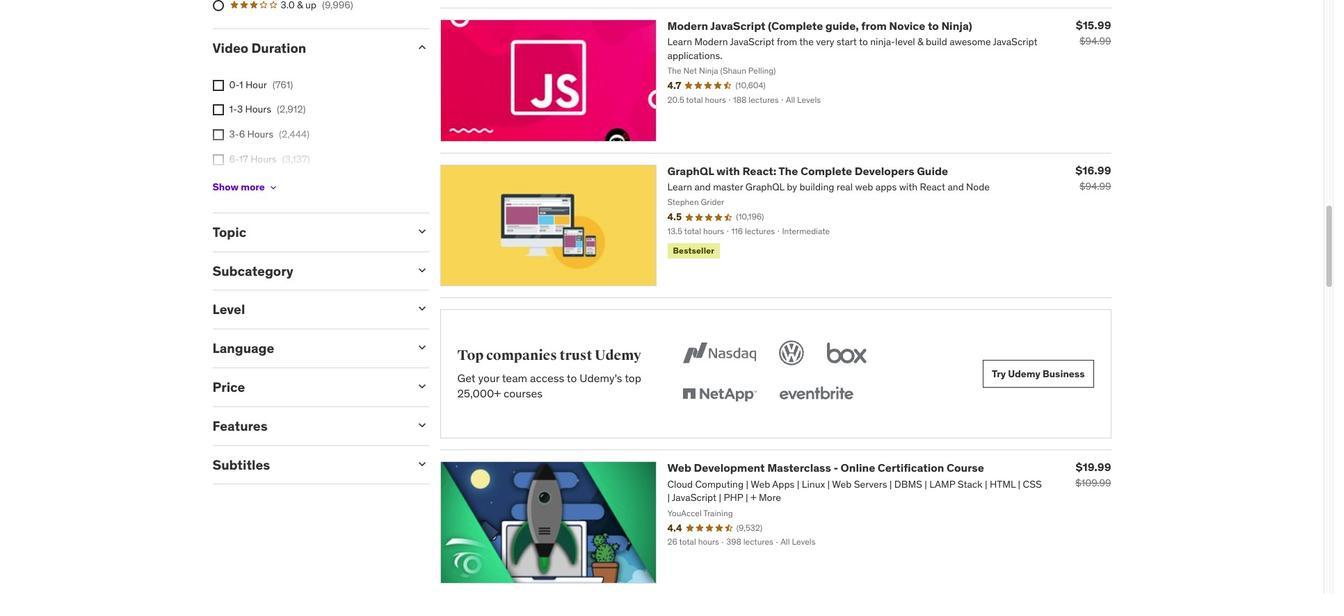 Task type: vqa. For each thing, say whether or not it's contained in the screenshot.
Too
no



Task type: locate. For each thing, give the bounding box(es) containing it.
graphql with react: the complete developers guide link
[[667, 164, 948, 178]]

4 small image from the top
[[415, 341, 429, 355]]

udemy up top
[[595, 347, 641, 365]]

udemy inside top companies trust udemy get your team access to udemy's top 25,000+ courses
[[595, 347, 641, 365]]

javascript
[[710, 19, 766, 33]]

0 horizontal spatial to
[[567, 371, 577, 385]]

modern javascript (complete guide, from novice to ninja)
[[667, 19, 972, 33]]

-
[[834, 461, 838, 475]]

(2,444)
[[279, 128, 310, 141]]

hours for 1-3 hours
[[245, 103, 271, 116]]

1 vertical spatial udemy
[[1008, 368, 1041, 380]]

1 horizontal spatial udemy
[[1008, 368, 1041, 380]]

1 horizontal spatial to
[[928, 19, 939, 33]]

$94.99 for $15.99
[[1080, 35, 1111, 47]]

xsmall image left 0-
[[213, 80, 224, 91]]

1 vertical spatial to
[[567, 371, 577, 385]]

language button
[[213, 340, 404, 357]]

from
[[861, 19, 887, 33]]

eventbrite image
[[777, 380, 857, 411]]

udemy right try
[[1008, 368, 1041, 380]]

development
[[694, 461, 765, 475]]

1
[[239, 79, 243, 91]]

3 small image from the top
[[415, 458, 429, 471]]

1 vertical spatial xsmall image
[[213, 129, 224, 141]]

2 $94.99 from the top
[[1080, 180, 1111, 192]]

topic
[[213, 224, 246, 241]]

top companies trust udemy get your team access to udemy's top 25,000+ courses
[[457, 347, 641, 401]]

to down "trust"
[[567, 371, 577, 385]]

$94.99 down the $15.99
[[1080, 35, 1111, 47]]

$94.99 down $16.99 at the top of the page
[[1080, 180, 1111, 192]]

3
[[237, 103, 243, 116]]

0-
[[229, 79, 239, 91]]

3-
[[229, 128, 239, 141]]

trust
[[560, 347, 592, 365]]

1 xsmall image from the top
[[213, 105, 224, 116]]

try
[[992, 368, 1006, 380]]

small image for price
[[415, 380, 429, 394]]

2 vertical spatial small image
[[415, 458, 429, 471]]

0 vertical spatial small image
[[415, 302, 429, 316]]

2 small image from the top
[[415, 225, 429, 239]]

1 vertical spatial xsmall image
[[213, 154, 224, 165]]

the
[[779, 164, 798, 178]]

$19.99 $109.99
[[1076, 461, 1111, 490]]

hours right 3
[[245, 103, 271, 116]]

show more button
[[213, 174, 279, 202]]

$94.99 inside $15.99 $94.99
[[1080, 35, 1111, 47]]

$94.99 inside the $16.99 $94.99
[[1080, 180, 1111, 192]]

try udemy business
[[992, 368, 1085, 380]]

1 small image from the top
[[415, 302, 429, 316]]

2 xsmall image from the top
[[213, 154, 224, 165]]

1 vertical spatial small image
[[415, 419, 429, 433]]

guide
[[917, 164, 948, 178]]

video duration
[[213, 40, 306, 56]]

(3,137)
[[282, 153, 310, 165]]

0 horizontal spatial udemy
[[595, 347, 641, 365]]

courses
[[504, 387, 543, 401]]

to inside top companies trust udemy get your team access to udemy's top 25,000+ courses
[[567, 371, 577, 385]]

small image
[[415, 40, 429, 54], [415, 225, 429, 239], [415, 263, 429, 277], [415, 341, 429, 355], [415, 380, 429, 394]]

hours for 3-6 hours
[[247, 128, 273, 141]]

hours
[[245, 103, 271, 116], [247, 128, 273, 141], [251, 153, 277, 165], [247, 178, 273, 190]]

2 small image from the top
[[415, 419, 429, 433]]

(761)
[[273, 79, 293, 91]]

5 small image from the top
[[415, 380, 429, 394]]

developers
[[855, 164, 915, 178]]

$16.99
[[1076, 163, 1111, 177]]

with
[[717, 164, 740, 178]]

6
[[239, 128, 245, 141]]

small image for video duration
[[415, 40, 429, 54]]

show more
[[213, 181, 265, 194]]

0 vertical spatial $94.99
[[1080, 35, 1111, 47]]

hours right the 6
[[247, 128, 273, 141]]

xsmall image left 3-
[[213, 129, 224, 141]]

udemy
[[595, 347, 641, 365], [1008, 368, 1041, 380]]

hours right 17
[[251, 153, 277, 165]]

1 $94.99 from the top
[[1080, 35, 1111, 47]]

0 vertical spatial to
[[928, 19, 939, 33]]

top
[[457, 347, 484, 365]]

subtitles
[[213, 457, 270, 474]]

0 vertical spatial xsmall image
[[213, 80, 224, 91]]

25,000+
[[457, 387, 501, 401]]

to
[[928, 19, 939, 33], [567, 371, 577, 385]]

hours for 6-17 hours
[[251, 153, 277, 165]]

certification
[[878, 461, 944, 475]]

access
[[530, 371, 564, 385]]

novice
[[889, 19, 925, 33]]

business
[[1043, 368, 1085, 380]]

xsmall image right more
[[268, 182, 279, 193]]

level button
[[213, 302, 404, 318]]

team
[[502, 371, 527, 385]]

more
[[241, 181, 265, 194]]

xsmall image
[[213, 80, 224, 91], [213, 129, 224, 141], [268, 182, 279, 193]]

subcategory
[[213, 263, 293, 279]]

0 vertical spatial xsmall image
[[213, 105, 224, 116]]

xsmall image left 1-
[[213, 105, 224, 116]]

1 vertical spatial $94.99
[[1080, 180, 1111, 192]]

to left ninja) at the top of page
[[928, 19, 939, 33]]

1 small image from the top
[[415, 40, 429, 54]]

2 vertical spatial xsmall image
[[268, 182, 279, 193]]

$16.99 $94.99
[[1076, 163, 1111, 192]]

subcategory button
[[213, 263, 404, 279]]

$94.99
[[1080, 35, 1111, 47], [1080, 180, 1111, 192]]

hours right 17+
[[247, 178, 273, 190]]

small image
[[415, 302, 429, 316], [415, 419, 429, 433], [415, 458, 429, 471]]

$15.99 $94.99
[[1076, 18, 1111, 47]]

complete
[[801, 164, 852, 178]]

hour
[[246, 79, 267, 91]]

0 vertical spatial udemy
[[595, 347, 641, 365]]

17+
[[229, 178, 244, 190]]

xsmall image left 6-
[[213, 154, 224, 165]]

topic button
[[213, 224, 404, 241]]

small image for subcategory
[[415, 263, 429, 277]]

xsmall image
[[213, 105, 224, 116], [213, 154, 224, 165]]

netapp image
[[680, 380, 760, 411]]

xsmall image for 6-
[[213, 154, 224, 165]]

3 small image from the top
[[415, 263, 429, 277]]



Task type: describe. For each thing, give the bounding box(es) containing it.
features
[[213, 418, 268, 435]]

course
[[947, 461, 984, 475]]

small image for features
[[415, 419, 429, 433]]

$109.99
[[1076, 477, 1111, 490]]

nasdaq image
[[680, 338, 760, 369]]

$94.99 for $16.99
[[1080, 180, 1111, 192]]

react:
[[743, 164, 777, 178]]

online
[[841, 461, 875, 475]]

graphql
[[667, 164, 714, 178]]

web development masterclass - online certification course link
[[667, 461, 984, 475]]

show
[[213, 181, 239, 194]]

modern
[[667, 19, 708, 33]]

small image for topic
[[415, 225, 429, 239]]

masterclass
[[767, 461, 831, 475]]

top
[[625, 371, 641, 385]]

video
[[213, 40, 248, 56]]

language
[[213, 340, 274, 357]]

6-
[[229, 153, 239, 165]]

0-1 hour (761)
[[229, 79, 293, 91]]

price button
[[213, 379, 404, 396]]

3-6 hours (2,444)
[[229, 128, 310, 141]]

features button
[[213, 418, 404, 435]]

web development masterclass - online certification course
[[667, 461, 984, 475]]

your
[[478, 371, 500, 385]]

$19.99
[[1076, 461, 1111, 475]]

level
[[213, 302, 245, 318]]

1-3 hours (2,912)
[[229, 103, 306, 116]]

xsmall image for 0-
[[213, 80, 224, 91]]

17+ hours
[[229, 178, 273, 190]]

(2,912)
[[277, 103, 306, 116]]

box image
[[824, 338, 870, 369]]

xsmall image for 1-
[[213, 105, 224, 116]]

ninja)
[[942, 19, 972, 33]]

video duration button
[[213, 40, 404, 56]]

guide,
[[826, 19, 859, 33]]

6-17 hours (3,137)
[[229, 153, 310, 165]]

udemy's
[[580, 371, 622, 385]]

17
[[239, 153, 248, 165]]

web
[[667, 461, 691, 475]]

small image for level
[[415, 302, 429, 316]]

companies
[[486, 347, 557, 365]]

graphql with react: the complete developers guide
[[667, 164, 948, 178]]

1-
[[229, 103, 237, 116]]

(complete
[[768, 19, 823, 33]]

volkswagen image
[[777, 338, 807, 369]]

$15.99
[[1076, 18, 1111, 32]]

xsmall image inside show more button
[[268, 182, 279, 193]]

small image for subtitles
[[415, 458, 429, 471]]

get
[[457, 371, 476, 385]]

small image for language
[[415, 341, 429, 355]]

xsmall image for 3-
[[213, 129, 224, 141]]

duration
[[251, 40, 306, 56]]

modern javascript (complete guide, from novice to ninja) link
[[667, 19, 972, 33]]

subtitles button
[[213, 457, 404, 474]]

try udemy business link
[[983, 361, 1094, 388]]

price
[[213, 379, 245, 396]]



